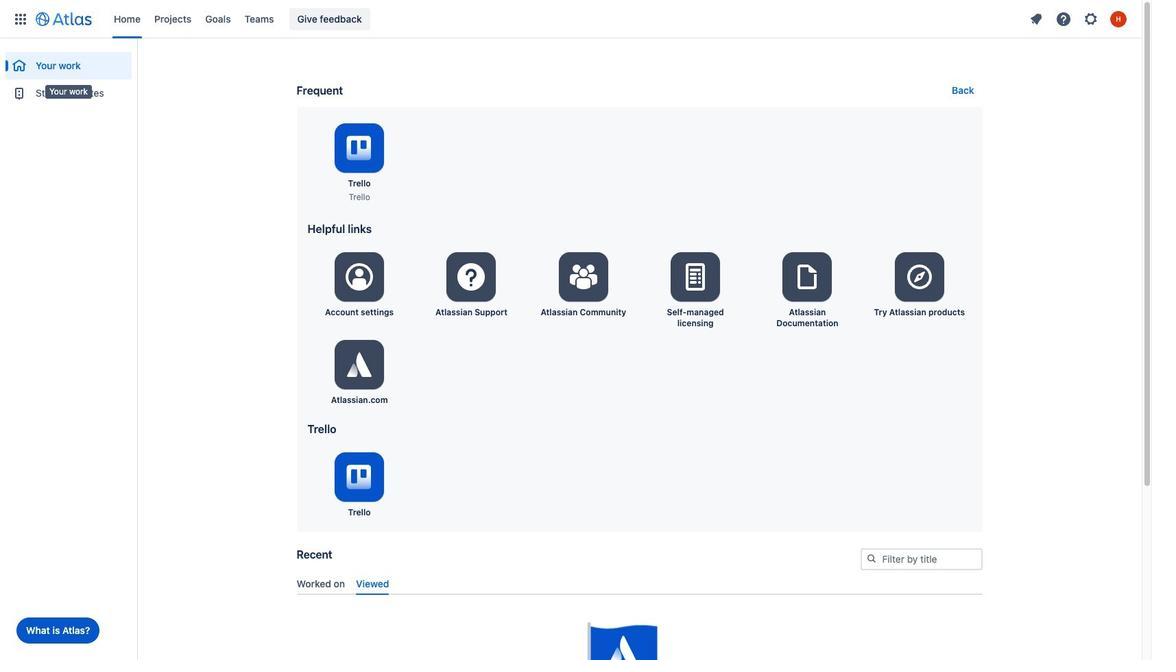 Task type: vqa. For each thing, say whether or not it's contained in the screenshot.
second the More icon from the bottom
no



Task type: describe. For each thing, give the bounding box(es) containing it.
Filter by title field
[[862, 550, 981, 569]]

account image
[[1110, 11, 1127, 27]]



Task type: locate. For each thing, give the bounding box(es) containing it.
notifications image
[[1028, 11, 1044, 27]]

help icon image
[[1055, 11, 1072, 27]]

tooltip
[[45, 85, 92, 98]]

tab list
[[291, 572, 988, 595]]

settings image
[[567, 261, 600, 293], [679, 261, 712, 293], [903, 261, 936, 293], [343, 348, 376, 381]]

switch to... image
[[12, 11, 29, 27]]

banner
[[0, 0, 1142, 38]]

settings image
[[1083, 11, 1099, 27], [343, 261, 376, 293], [455, 261, 488, 293], [791, 261, 824, 293]]

search image
[[866, 553, 877, 564]]

group
[[5, 38, 132, 111]]

top element
[[8, 0, 1024, 38]]

list
[[107, 0, 1024, 38], [1024, 8, 1133, 30]]



